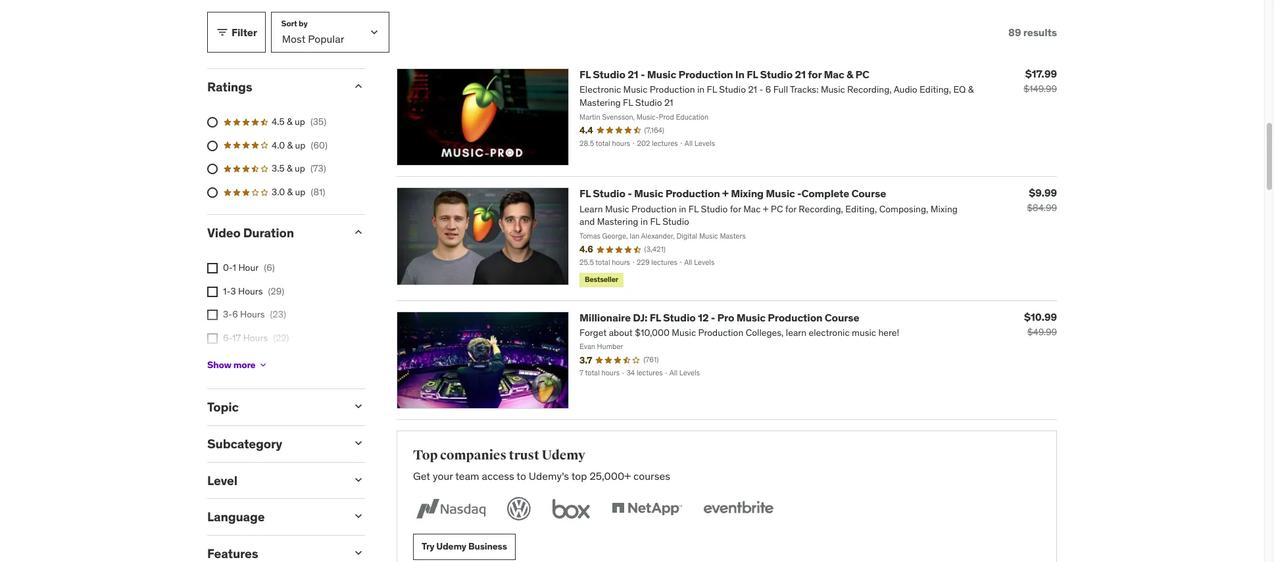 Task type: describe. For each thing, give the bounding box(es) containing it.
results
[[1024, 25, 1057, 39]]

millionaire dj: fl studio 12 - pro music production course
[[580, 311, 860, 324]]

17+
[[223, 356, 237, 367]]

in
[[735, 68, 745, 81]]

mixing
[[731, 187, 764, 200]]

89 results status
[[1009, 25, 1057, 39]]

hours for 6-17 hours
[[243, 332, 268, 344]]

small image inside filter button
[[216, 26, 229, 39]]

dj:
[[633, 311, 648, 324]]

$10.99 $49.99
[[1024, 310, 1057, 338]]

try udemy business link
[[413, 534, 516, 560]]

filter
[[232, 25, 257, 39]]

0 horizontal spatial udemy
[[436, 541, 467, 553]]

(29)
[[268, 285, 284, 297]]

up for 3.5 & up
[[295, 163, 305, 174]]

hours right "17+"
[[240, 356, 264, 367]]

fl studio - music production + mixing music -complete course
[[580, 187, 886, 200]]

4.5 & up (35)
[[272, 116, 326, 128]]

(73)
[[310, 163, 326, 174]]

for
[[808, 68, 822, 81]]

(22)
[[273, 332, 289, 344]]

2 vertical spatial production
[[768, 311, 823, 324]]

xsmall image inside show more button
[[258, 360, 269, 370]]

team
[[455, 470, 479, 483]]

$49.99
[[1028, 326, 1057, 338]]

courses
[[634, 470, 670, 483]]

hours for 3-6 hours
[[240, 309, 265, 321]]

xsmall image for 1-
[[207, 287, 218, 297]]

video duration button
[[207, 225, 341, 241]]

1-3 hours (29)
[[223, 285, 284, 297]]

hours for 1-3 hours
[[238, 285, 263, 297]]

your
[[433, 470, 453, 483]]

hour
[[238, 262, 259, 274]]

topic button
[[207, 399, 341, 415]]

3.0 & up (81)
[[272, 186, 325, 198]]

filter button
[[207, 12, 266, 53]]

nasdaq image
[[413, 495, 489, 524]]

89 results
[[1009, 25, 1057, 39]]

features button
[[207, 546, 341, 562]]

(81)
[[311, 186, 325, 198]]

complete
[[802, 187, 849, 200]]

$84.99
[[1027, 202, 1057, 214]]

6-17 hours (22)
[[223, 332, 289, 344]]

show more button
[[207, 352, 269, 378]]

pc
[[856, 68, 870, 81]]

get
[[413, 470, 430, 483]]

small image for subcategory
[[352, 437, 365, 450]]

3
[[231, 285, 236, 297]]

fl studio - music production + mixing music -complete course link
[[580, 187, 886, 200]]

$149.99
[[1024, 83, 1057, 95]]

+
[[722, 187, 729, 200]]

1 vertical spatial production
[[666, 187, 720, 200]]

more
[[233, 359, 256, 371]]

small image for video duration
[[352, 226, 365, 239]]

millionaire
[[580, 311, 631, 324]]

xsmall image for 3-
[[207, 310, 218, 321]]

language button
[[207, 510, 341, 525]]

topic
[[207, 399, 239, 415]]

top
[[572, 470, 587, 483]]

millionaire dj: fl studio 12 - pro music production course link
[[580, 311, 860, 324]]

small image for ratings
[[352, 80, 365, 93]]

3-
[[223, 309, 232, 321]]

(6)
[[264, 262, 275, 274]]

1 vertical spatial course
[[825, 311, 860, 324]]

small image for language
[[352, 510, 365, 523]]

3.5
[[272, 163, 285, 174]]

mac
[[824, 68, 845, 81]]

17
[[232, 332, 241, 344]]

3.5 & up (73)
[[272, 163, 326, 174]]

video
[[207, 225, 241, 241]]

(35)
[[310, 116, 326, 128]]

$10.99
[[1024, 310, 1057, 323]]

xsmall image for 6-
[[207, 333, 218, 344]]



Task type: vqa. For each thing, say whether or not it's contained in the screenshot.
Money-
no



Task type: locate. For each thing, give the bounding box(es) containing it.
up for 4.5 & up
[[295, 116, 305, 128]]

21
[[628, 68, 639, 81], [795, 68, 806, 81]]

eventbrite image
[[701, 495, 776, 524]]

2 small image from the top
[[352, 474, 365, 487]]

3 small image from the top
[[352, 510, 365, 523]]

1
[[233, 262, 236, 274]]

0 vertical spatial xsmall image
[[207, 263, 218, 274]]

$17.99
[[1026, 67, 1057, 80]]

udemy up udemy's
[[542, 447, 586, 464]]

(60)
[[311, 139, 328, 151]]

features
[[207, 546, 258, 562]]

3.0
[[272, 186, 285, 198]]

4 up from the top
[[295, 186, 306, 198]]

hours right 3
[[238, 285, 263, 297]]

& for 4.0 & up (60)
[[287, 139, 293, 151]]

0 vertical spatial small image
[[352, 400, 365, 413]]

up for 3.0 & up
[[295, 186, 306, 198]]

video duration
[[207, 225, 294, 241]]

& right 4.5
[[287, 116, 293, 128]]

$9.99 $84.99
[[1027, 186, 1057, 214]]

top companies trust udemy get your team access to udemy's top 25,000+ courses
[[413, 447, 670, 483]]

fl
[[580, 68, 591, 81], [747, 68, 758, 81], [580, 187, 591, 200], [650, 311, 661, 324]]

6
[[232, 309, 238, 321]]

xsmall image right more
[[258, 360, 269, 370]]

1 horizontal spatial udemy
[[542, 447, 586, 464]]

2 up from the top
[[295, 139, 306, 151]]

-
[[641, 68, 645, 81], [628, 187, 632, 200], [797, 187, 802, 200], [711, 311, 715, 324]]

& for 3.5 & up (73)
[[287, 163, 293, 174]]

1 21 from the left
[[628, 68, 639, 81]]

1 vertical spatial small image
[[352, 474, 365, 487]]

volkswagen image
[[505, 495, 534, 524]]

up
[[295, 116, 305, 128], [295, 139, 306, 151], [295, 163, 305, 174], [295, 186, 306, 198]]

2 21 from the left
[[795, 68, 806, 81]]

netapp image
[[609, 495, 685, 524]]

(23)
[[270, 309, 286, 321]]

trust
[[509, 447, 539, 464]]

6-
[[223, 332, 232, 344]]

25,000+
[[590, 470, 631, 483]]

subcategory
[[207, 436, 282, 452]]

3-6 hours (23)
[[223, 309, 286, 321]]

production
[[679, 68, 733, 81], [666, 187, 720, 200], [768, 311, 823, 324]]

hours right 17
[[243, 332, 268, 344]]

up left (81)
[[295, 186, 306, 198]]

1 horizontal spatial 21
[[795, 68, 806, 81]]

xsmall image
[[207, 287, 218, 297], [207, 310, 218, 321], [258, 360, 269, 370]]

top
[[413, 447, 438, 464]]

pro
[[717, 311, 734, 324]]

up left (60)
[[295, 139, 306, 151]]

ratings
[[207, 79, 252, 95]]

2 xsmall image from the top
[[207, 333, 218, 344]]

box image
[[549, 495, 593, 524]]

show
[[207, 359, 231, 371]]

89
[[1009, 25, 1021, 39]]

small image for level
[[352, 474, 365, 487]]

up for 4.0 & up
[[295, 139, 306, 151]]

studio
[[593, 68, 626, 81], [760, 68, 793, 81], [593, 187, 626, 200], [663, 311, 696, 324]]

access
[[482, 470, 514, 483]]

& left the 'pc' in the top right of the page
[[847, 68, 853, 81]]

companies
[[440, 447, 507, 464]]

udemy's
[[529, 470, 569, 483]]

xsmall image left the 3-
[[207, 310, 218, 321]]

xsmall image left 6-
[[207, 333, 218, 344]]

xsmall image for 0-
[[207, 263, 218, 274]]

4.5
[[272, 116, 285, 128]]

1-
[[223, 285, 231, 297]]

subcategory button
[[207, 436, 341, 452]]

fl studio 21 - music production in fl studio 21 for mac & pc
[[580, 68, 870, 81]]

small image
[[352, 400, 365, 413], [352, 474, 365, 487], [352, 510, 365, 523]]

0 vertical spatial production
[[679, 68, 733, 81]]

& right 3.5
[[287, 163, 293, 174]]

duration
[[243, 225, 294, 241]]

xsmall image left 1-
[[207, 287, 218, 297]]

& right "4.0"
[[287, 139, 293, 151]]

level button
[[207, 473, 341, 489]]

0 vertical spatial udemy
[[542, 447, 586, 464]]

business
[[468, 541, 507, 553]]

$9.99
[[1029, 186, 1057, 200]]

0 vertical spatial course
[[852, 187, 886, 200]]

1 vertical spatial udemy
[[436, 541, 467, 553]]

show more
[[207, 359, 256, 371]]

1 vertical spatial xsmall image
[[207, 310, 218, 321]]

music
[[647, 68, 676, 81], [634, 187, 663, 200], [766, 187, 795, 200], [737, 311, 766, 324]]

&
[[847, 68, 853, 81], [287, 116, 293, 128], [287, 139, 293, 151], [287, 163, 293, 174], [287, 186, 293, 198]]

& for 4.5 & up (35)
[[287, 116, 293, 128]]

17+ hours
[[223, 356, 264, 367]]

& right 3.0
[[287, 186, 293, 198]]

level
[[207, 473, 237, 489]]

small image for features
[[352, 547, 365, 560]]

hours
[[238, 285, 263, 297], [240, 309, 265, 321], [243, 332, 268, 344], [240, 356, 264, 367]]

udemy inside top companies trust udemy get your team access to udemy's top 25,000+ courses
[[542, 447, 586, 464]]

0-
[[223, 262, 233, 274]]

hours right '6'
[[240, 309, 265, 321]]

1 small image from the top
[[352, 400, 365, 413]]

3 up from the top
[[295, 163, 305, 174]]

$17.99 $149.99
[[1024, 67, 1057, 95]]

to
[[517, 470, 526, 483]]

& for 3.0 & up (81)
[[287, 186, 293, 198]]

2 vertical spatial xsmall image
[[258, 360, 269, 370]]

2 vertical spatial small image
[[352, 510, 365, 523]]

1 xsmall image from the top
[[207, 263, 218, 274]]

1 up from the top
[[295, 116, 305, 128]]

12
[[698, 311, 709, 324]]

4.0 & up (60)
[[272, 139, 328, 151]]

small image for topic
[[352, 400, 365, 413]]

udemy
[[542, 447, 586, 464], [436, 541, 467, 553]]

try udemy business
[[422, 541, 507, 553]]

0 horizontal spatial 21
[[628, 68, 639, 81]]

try
[[422, 541, 435, 553]]

udemy right the try
[[436, 541, 467, 553]]

xsmall image
[[207, 263, 218, 274], [207, 333, 218, 344]]

4.0
[[272, 139, 285, 151]]

0 vertical spatial xsmall image
[[207, 287, 218, 297]]

up left (73)
[[295, 163, 305, 174]]

small image
[[216, 26, 229, 39], [352, 80, 365, 93], [352, 226, 365, 239], [352, 437, 365, 450], [352, 547, 365, 560]]

language
[[207, 510, 265, 525]]

xsmall image left 0-
[[207, 263, 218, 274]]

ratings button
[[207, 79, 341, 95]]

fl studio 21 - music production in fl studio 21 for mac & pc link
[[580, 68, 870, 81]]

1 vertical spatial xsmall image
[[207, 333, 218, 344]]

0-1 hour (6)
[[223, 262, 275, 274]]

up left (35)
[[295, 116, 305, 128]]



